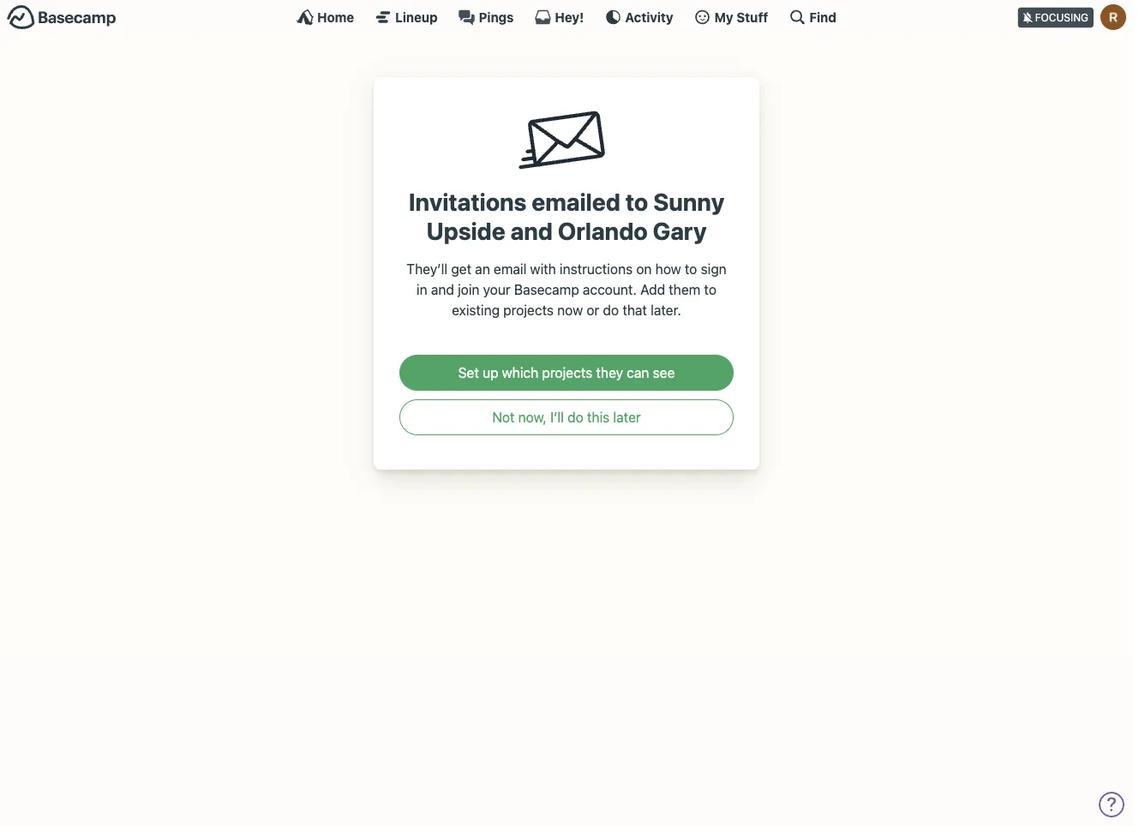 Task type: vqa. For each thing, say whether or not it's contained in the screenshot.
team
no



Task type: describe. For each thing, give the bounding box(es) containing it.
main element
[[0, 0, 1133, 33]]

existing
[[452, 302, 500, 318]]

instructions
[[560, 261, 633, 277]]

or
[[587, 302, 599, 318]]

not now, i'll do this later link
[[399, 399, 734, 435]]

hey!
[[555, 9, 584, 24]]

my stuff
[[715, 9, 768, 24]]

focusing
[[1035, 12, 1089, 24]]

emailed
[[532, 188, 620, 216]]

gary
[[653, 216, 707, 245]]

how
[[655, 261, 681, 277]]

i'll
[[550, 409, 564, 426]]

my
[[715, 9, 733, 24]]

1 horizontal spatial to
[[685, 261, 697, 277]]

that
[[623, 302, 647, 318]]

in
[[417, 282, 427, 298]]

to inside invitations emailed to sunny upside and orlando gary
[[625, 188, 648, 216]]

find button
[[789, 9, 837, 26]]

this
[[587, 409, 610, 426]]

find
[[809, 9, 837, 24]]

hey! button
[[534, 9, 584, 26]]

activity link
[[605, 9, 673, 26]]

up
[[483, 365, 498, 381]]

activity
[[625, 9, 673, 24]]

on
[[636, 261, 652, 277]]

orlando
[[558, 216, 648, 245]]

sunny
[[653, 188, 724, 216]]

projects inside they'll get an email with instructions on how to sign in and join your basecamp account.           add them to existing projects now or do that later.
[[503, 302, 554, 318]]

they'll
[[407, 261, 448, 277]]

1 vertical spatial projects
[[542, 365, 593, 381]]

later.
[[651, 302, 681, 318]]

add
[[640, 282, 665, 298]]

they'll get an email with instructions on how to sign in and join your basecamp account.           add them to existing projects now or do that later.
[[407, 261, 727, 318]]

sign
[[701, 261, 727, 277]]

now
[[557, 302, 583, 318]]

and inside they'll get an email with instructions on how to sign in and join your basecamp account.           add them to existing projects now or do that later.
[[431, 282, 454, 298]]

switch accounts image
[[7, 4, 117, 31]]

account.
[[583, 282, 637, 298]]

your
[[483, 282, 511, 298]]



Task type: locate. For each thing, give the bounding box(es) containing it.
1 horizontal spatial do
[[603, 302, 619, 318]]

ruby image
[[1101, 4, 1126, 30]]

later
[[613, 409, 641, 426]]

to down sign
[[704, 282, 717, 298]]

0 vertical spatial to
[[625, 188, 648, 216]]

0 vertical spatial do
[[603, 302, 619, 318]]

invitations emailed to sunny upside and orlando gary
[[409, 188, 724, 245]]

to up them
[[685, 261, 697, 277]]

and right in
[[431, 282, 454, 298]]

pings button
[[458, 9, 514, 26]]

1 vertical spatial do
[[568, 409, 584, 426]]

home
[[317, 9, 354, 24]]

do
[[603, 302, 619, 318], [568, 409, 584, 426]]

projects left they
[[542, 365, 593, 381]]

projects
[[503, 302, 554, 318], [542, 365, 593, 381]]

basecamp
[[514, 282, 579, 298]]

they
[[596, 365, 623, 381]]

lineup link
[[375, 9, 438, 26]]

2 horizontal spatial to
[[704, 282, 717, 298]]

can
[[627, 365, 649, 381]]

set up which projects they can see link
[[399, 355, 734, 391]]

and up with
[[511, 216, 553, 245]]

upside
[[426, 216, 505, 245]]

and
[[511, 216, 553, 245], [431, 282, 454, 298]]

0 horizontal spatial do
[[568, 409, 584, 426]]

do right or
[[603, 302, 619, 318]]

do inside they'll get an email with instructions on how to sign in and join your basecamp account.           add them to existing projects now or do that later.
[[603, 302, 619, 318]]

join
[[458, 282, 480, 298]]

pings
[[479, 9, 514, 24]]

1 vertical spatial and
[[431, 282, 454, 298]]

invitations
[[409, 188, 527, 216]]

0 vertical spatial and
[[511, 216, 553, 245]]

1 horizontal spatial and
[[511, 216, 553, 245]]

projects down the basecamp
[[503, 302, 554, 318]]

get
[[451, 261, 472, 277]]

which
[[502, 365, 539, 381]]

to up orlando
[[625, 188, 648, 216]]

0 horizontal spatial and
[[431, 282, 454, 298]]

1 vertical spatial to
[[685, 261, 697, 277]]

lineup
[[395, 9, 438, 24]]

email
[[494, 261, 527, 277]]

them
[[669, 282, 701, 298]]

set
[[458, 365, 479, 381]]

not now, i'll do this later
[[492, 409, 641, 426]]

not
[[492, 409, 515, 426]]

focusing button
[[1018, 0, 1133, 33]]

0 horizontal spatial to
[[625, 188, 648, 216]]

see
[[653, 365, 675, 381]]

to
[[625, 188, 648, 216], [685, 261, 697, 277], [704, 282, 717, 298]]

now,
[[518, 409, 547, 426]]

do inside the not now, i'll do this later link
[[568, 409, 584, 426]]

my stuff button
[[694, 9, 768, 26]]

and inside invitations emailed to sunny upside and orlando gary
[[511, 216, 553, 245]]

stuff
[[737, 9, 768, 24]]

set up which projects they can see
[[458, 365, 675, 381]]

0 vertical spatial projects
[[503, 302, 554, 318]]

an
[[475, 261, 490, 277]]

do right i'll
[[568, 409, 584, 426]]

2 vertical spatial to
[[704, 282, 717, 298]]

home link
[[297, 9, 354, 26]]

with
[[530, 261, 556, 277]]



